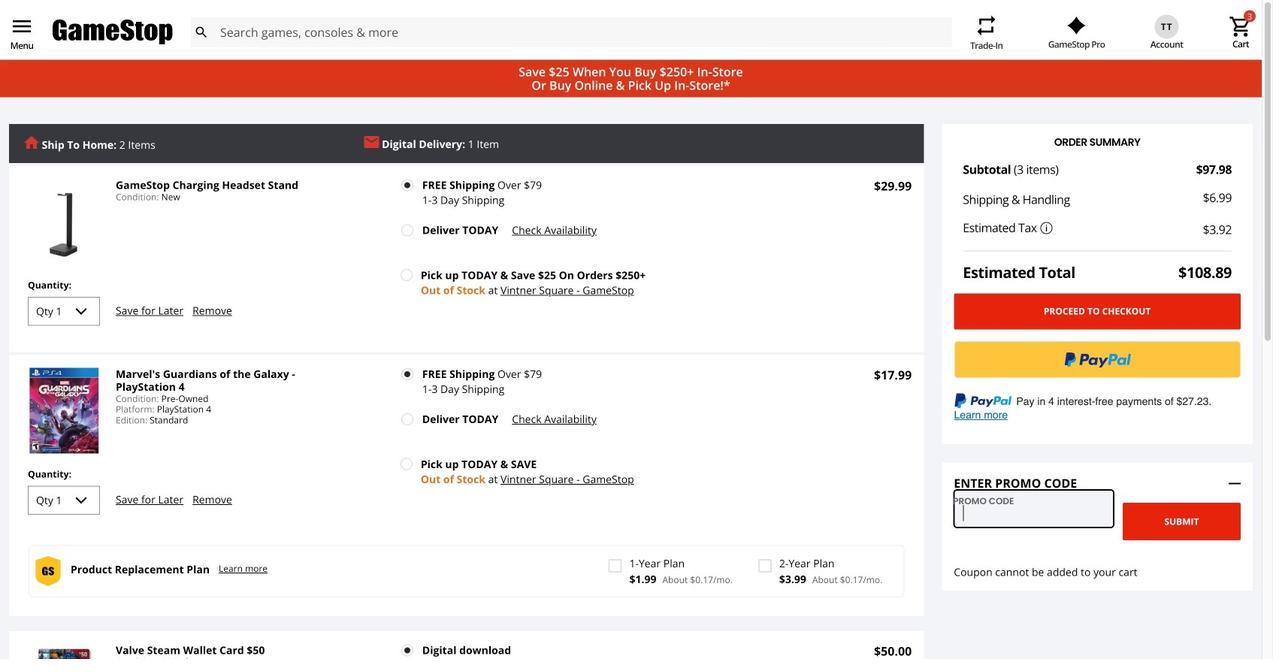 Task type: locate. For each thing, give the bounding box(es) containing it.
gamestop image
[[53, 18, 173, 47]]

None search field
[[190, 17, 952, 47]]

gamestop charging headset stand image
[[21, 179, 107, 265]]

None text field
[[954, 490, 1114, 528]]

marvel&#39;s guardians of the galaxy - playstation 4 image
[[21, 368, 107, 454]]

Search games, consoles & more search field
[[220, 17, 925, 47]]



Task type: vqa. For each thing, say whether or not it's contained in the screenshot.
Dashboard Icon
no



Task type: describe. For each thing, give the bounding box(es) containing it.
gamestop pro icon image
[[1067, 16, 1086, 35]]

valve steam wallet card $50 image
[[21, 644, 107, 659]]



